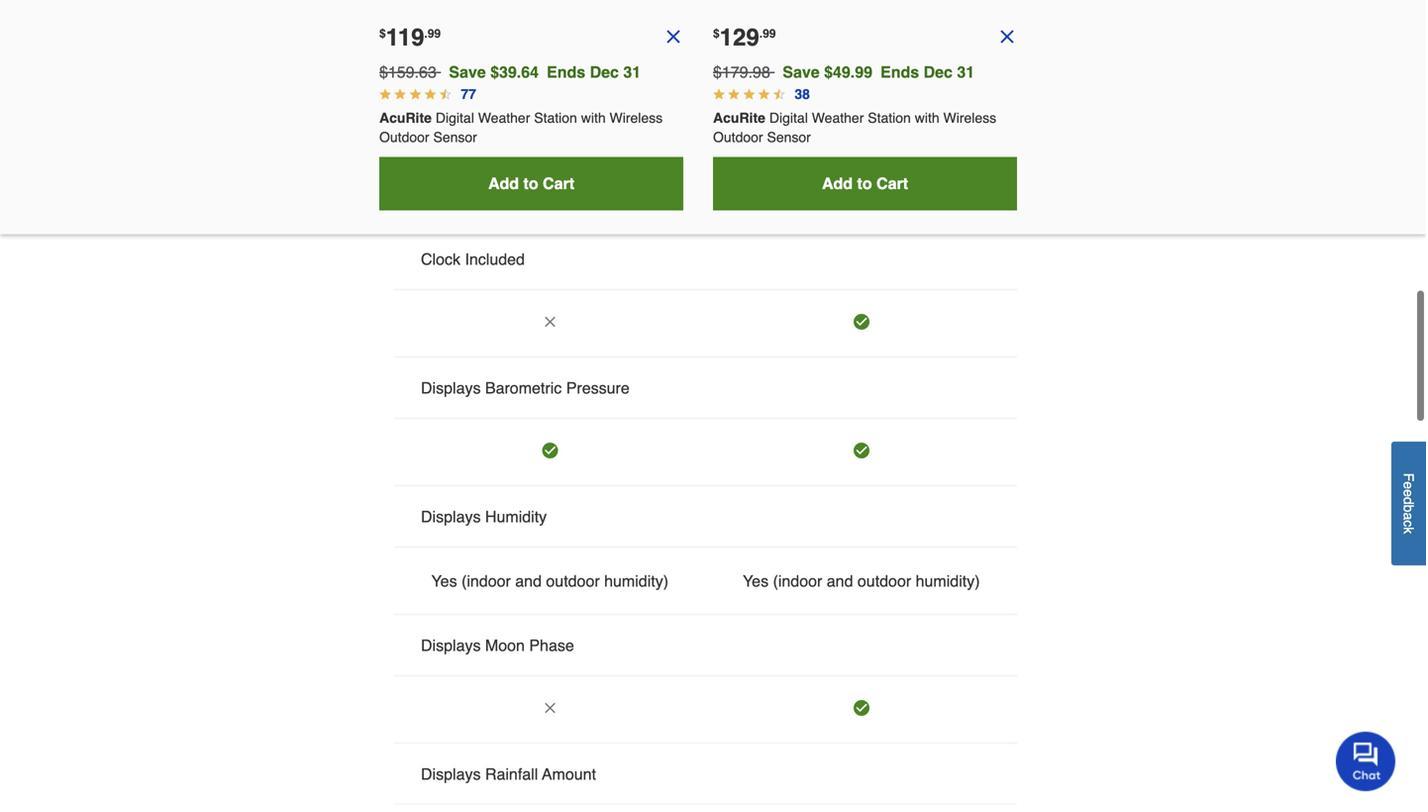 Task type: vqa. For each thing, say whether or not it's contained in the screenshot.
fire
no



Task type: describe. For each thing, give the bounding box(es) containing it.
save $39.64 ends dec 31
[[449, 63, 641, 81]]

1 with from the left
[[581, 110, 606, 126]]

1 cart from the left
[[543, 174, 574, 193]]

1 outdoor from the left
[[546, 572, 600, 590]]

2 4.5 out of 5 stars image from the left
[[409, 88, 421, 100]]

clock
[[421, 250, 460, 268]]

8 4.5 out of 5 stars element from the left
[[743, 88, 755, 100]]

ends for 119
[[547, 63, 585, 81]]

displays for displays rainfall amount
[[421, 765, 481, 783]]

$49.99
[[824, 63, 872, 81]]

2 humidity) from the left
[[916, 572, 980, 590]]

1 e from the top
[[1401, 481, 1417, 489]]

6 4.5 out of 5 stars element from the left
[[713, 88, 725, 100]]

1 digital from the left
[[436, 110, 474, 126]]

4.5 out of 5 stars image for tenth 4.5 out of 5 stars element from right
[[379, 88, 391, 100]]

1 outdoor from the left
[[379, 129, 429, 145]]

included
[[465, 250, 525, 268]]

1 4.5 out of 5 stars image from the left
[[394, 88, 406, 100]]

2 with from the left
[[915, 110, 939, 126]]

displays for displays barometric pressure
[[421, 379, 481, 397]]

moon
[[485, 636, 525, 655]]

a
[[1401, 512, 1417, 520]]

d
[[1401, 497, 1417, 505]]

displays for displays moon phase
[[421, 636, 481, 655]]

4 4.5 out of 5 stars element from the left
[[424, 88, 436, 100]]

2 acurite from the left
[[713, 110, 765, 126]]

2 to from the left
[[857, 174, 872, 193]]

displays moon phase
[[421, 636, 574, 655]]

displays for displays humidity
[[421, 507, 481, 526]]

5 4.5 out of 5 stars image from the left
[[743, 88, 755, 100]]

$39.64
[[490, 63, 539, 81]]

2 station from the left
[[868, 110, 911, 126]]

38
[[795, 86, 810, 102]]

2 outdoor from the left
[[713, 129, 763, 145]]

k
[[1401, 527, 1417, 534]]

amount
[[542, 765, 596, 783]]

77
[[461, 86, 476, 102]]

31 for 129
[[957, 63, 975, 81]]

2 wireless from the left
[[943, 110, 996, 126]]

$ for 119
[[379, 27, 386, 41]]

save $49.99 ends dec 31
[[783, 63, 975, 81]]

$ 129 . 99
[[713, 24, 776, 51]]

2 sensor from the left
[[767, 129, 811, 145]]

save for 129
[[783, 63, 820, 81]]

2 digital from the left
[[769, 110, 808, 126]]

129
[[720, 24, 759, 51]]

99 for 129
[[763, 27, 776, 41]]

1 add from the left
[[488, 174, 519, 193]]

c
[[1401, 520, 1417, 527]]

31 for 119
[[623, 63, 641, 81]]

1 digital weather station with wireless outdoor sensor from the left
[[379, 110, 667, 145]]

ends for 129
[[880, 63, 919, 81]]

5 4.5 out of 5 stars element from the left
[[439, 88, 451, 100]]

. for 129
[[759, 27, 763, 41]]

1 wireless from the left
[[610, 110, 663, 126]]

2 and from the left
[[827, 572, 853, 590]]

f
[[1401, 473, 1417, 481]]

7 4.5 out of 5 stars element from the left
[[728, 88, 740, 100]]

1 sensor from the left
[[433, 129, 477, 145]]



Task type: locate. For each thing, give the bounding box(es) containing it.
add to cart button
[[379, 157, 683, 211], [713, 157, 1017, 211]]

station down save $49.99 ends dec 31
[[868, 110, 911, 126]]

acurite down $179.98
[[713, 110, 765, 126]]

4 4.5 out of 5 stars image from the left
[[758, 88, 770, 100]]

$ inside $ 129 . 99
[[713, 27, 720, 41]]

station
[[534, 110, 577, 126], [868, 110, 911, 126]]

1 yes (indoor and outdoor humidity) from the left
[[431, 572, 668, 590]]

2 add from the left
[[822, 174, 853, 193]]

0 horizontal spatial (indoor
[[461, 572, 511, 590]]

2 99 from the left
[[763, 27, 776, 41]]

1 humidity) from the left
[[604, 572, 668, 590]]

pressure
[[566, 379, 630, 397]]

0 horizontal spatial humidity)
[[604, 572, 668, 590]]

digital weather station with wireless outdoor sensor down $49.99
[[713, 110, 1000, 145]]

2 dec from the left
[[924, 63, 953, 81]]

e up d
[[1401, 481, 1417, 489]]

1 horizontal spatial acurite
[[713, 110, 765, 126]]

. for 119
[[424, 27, 428, 41]]

ends right $49.99
[[880, 63, 919, 81]]

1 station from the left
[[534, 110, 577, 126]]

1 horizontal spatial add to cart
[[822, 174, 908, 193]]

$179.98
[[713, 63, 770, 81]]

$
[[379, 27, 386, 41], [713, 27, 720, 41]]

119
[[386, 24, 424, 51]]

$ right no icon
[[713, 27, 720, 41]]

2 . from the left
[[759, 27, 763, 41]]

2 31 from the left
[[957, 63, 975, 81]]

3 4.5 out of 5 stars image from the left
[[424, 88, 436, 100]]

3 4.5 out of 5 stars element from the left
[[409, 88, 421, 100]]

99 inside $ 129 . 99
[[763, 27, 776, 41]]

add
[[488, 174, 519, 193], [822, 174, 853, 193]]

outdoor down $179.98
[[713, 129, 763, 145]]

0 horizontal spatial add to cart button
[[379, 157, 683, 211]]

dec
[[590, 63, 619, 81], [924, 63, 953, 81]]

dec for 119
[[590, 63, 619, 81]]

sensor
[[433, 129, 477, 145], [767, 129, 811, 145]]

$ for 129
[[713, 27, 720, 41]]

no image
[[663, 27, 683, 47]]

1 horizontal spatial and
[[827, 572, 853, 590]]

2 4.5 out of 5 stars image from the left
[[439, 88, 451, 100]]

to
[[523, 174, 538, 193], [857, 174, 872, 193]]

0 horizontal spatial yes image
[[542, 443, 558, 458]]

4.5 out of 5 stars image for ninth 4.5 out of 5 stars element from the left
[[758, 88, 770, 100]]

chat invite button image
[[1336, 731, 1396, 791]]

1 ends from the left
[[547, 63, 585, 81]]

digital down 38
[[769, 110, 808, 126]]

displays left humidity
[[421, 507, 481, 526]]

1 and from the left
[[515, 572, 542, 590]]

0 horizontal spatial wireless
[[610, 110, 663, 126]]

4.5 out of 5 stars image
[[379, 88, 391, 100], [439, 88, 451, 100], [713, 88, 725, 100], [758, 88, 770, 100], [773, 88, 785, 100]]

dec for 129
[[924, 63, 953, 81]]

1 horizontal spatial to
[[857, 174, 872, 193]]

with
[[581, 110, 606, 126], [915, 110, 939, 126]]

1 4.5 out of 5 stars image from the left
[[379, 88, 391, 100]]

1 add to cart button from the left
[[379, 157, 683, 211]]

2 $ from the left
[[713, 27, 720, 41]]

1 horizontal spatial wireless
[[943, 110, 996, 126]]

4.5 out of 5 stars image for sixth 4.5 out of 5 stars element
[[713, 88, 725, 100]]

1 4.5 out of 5 stars element from the left
[[379, 88, 391, 100]]

and
[[515, 572, 542, 590], [827, 572, 853, 590]]

barometric
[[485, 379, 562, 397]]

1 horizontal spatial ends
[[880, 63, 919, 81]]

b
[[1401, 505, 1417, 512]]

0 horizontal spatial outdoor
[[546, 572, 600, 590]]

2 4.5 out of 5 stars element from the left
[[394, 88, 406, 100]]

station down save $39.64 ends dec 31 at left top
[[534, 110, 577, 126]]

outdoor down $159.63
[[379, 129, 429, 145]]

displays rainfall amount
[[421, 765, 596, 783]]

. up $159.63
[[424, 27, 428, 41]]

1 weather from the left
[[478, 110, 530, 126]]

9 4.5 out of 5 stars element from the left
[[758, 88, 770, 100]]

weather down $49.99
[[812, 110, 864, 126]]

ends
[[547, 63, 585, 81], [880, 63, 919, 81]]

1 horizontal spatial save
[[783, 63, 820, 81]]

1 horizontal spatial weather
[[812, 110, 864, 126]]

2 digital weather station with wireless outdoor sensor from the left
[[713, 110, 1000, 145]]

displays left moon
[[421, 636, 481, 655]]

sensor down '77'
[[433, 129, 477, 145]]

0 horizontal spatial digital weather station with wireless outdoor sensor
[[379, 110, 667, 145]]

4 displays from the top
[[421, 765, 481, 783]]

1 yes from the left
[[431, 572, 457, 590]]

sensor down 38
[[767, 129, 811, 145]]

1 horizontal spatial add
[[822, 174, 853, 193]]

0 horizontal spatial yes
[[431, 572, 457, 590]]

1 horizontal spatial .
[[759, 27, 763, 41]]

2 outdoor from the left
[[858, 572, 911, 590]]

acurite
[[379, 110, 432, 126], [713, 110, 765, 126]]

. up $179.98
[[759, 27, 763, 41]]

3 4.5 out of 5 stars image from the left
[[713, 88, 725, 100]]

no image
[[997, 27, 1017, 47], [542, 185, 558, 201], [853, 185, 869, 201], [542, 314, 558, 330], [542, 700, 558, 716]]

1 add to cart from the left
[[488, 174, 574, 193]]

1 horizontal spatial (indoor
[[773, 572, 822, 590]]

dec right $39.64
[[590, 63, 619, 81]]

digital weather station with wireless outdoor sensor down $39.64
[[379, 110, 667, 145]]

save
[[449, 63, 486, 81], [783, 63, 820, 81]]

2 ends from the left
[[880, 63, 919, 81]]

0 horizontal spatial and
[[515, 572, 542, 590]]

2 yes from the left
[[743, 572, 769, 590]]

1 vertical spatial yes image
[[853, 700, 869, 716]]

dec right $49.99
[[924, 63, 953, 81]]

e
[[1401, 481, 1417, 489], [1401, 489, 1417, 497]]

0 horizontal spatial 31
[[623, 63, 641, 81]]

1 horizontal spatial add to cart button
[[713, 157, 1017, 211]]

0 horizontal spatial station
[[534, 110, 577, 126]]

. inside $ 129 . 99
[[759, 27, 763, 41]]

displays
[[421, 379, 481, 397], [421, 507, 481, 526], [421, 636, 481, 655], [421, 765, 481, 783]]

1 horizontal spatial yes image
[[853, 700, 869, 716]]

0 horizontal spatial add
[[488, 174, 519, 193]]

0 horizontal spatial acurite
[[379, 110, 432, 126]]

save up '77'
[[449, 63, 486, 81]]

0 horizontal spatial cart
[[543, 174, 574, 193]]

1 to from the left
[[523, 174, 538, 193]]

cart
[[543, 174, 574, 193], [876, 174, 908, 193]]

rainfall
[[485, 765, 538, 783]]

1 displays from the top
[[421, 379, 481, 397]]

wireless
[[610, 110, 663, 126], [943, 110, 996, 126]]

$ up $159.63
[[379, 27, 386, 41]]

4.5 out of 5 stars element
[[379, 88, 391, 100], [394, 88, 406, 100], [409, 88, 421, 100], [424, 88, 436, 100], [439, 88, 451, 100], [713, 88, 725, 100], [728, 88, 740, 100], [743, 88, 755, 100], [758, 88, 770, 100], [773, 88, 785, 100]]

31
[[623, 63, 641, 81], [957, 63, 975, 81]]

4.5 out of 5 stars image for sixth 4.5 out of 5 stars element from the right
[[439, 88, 451, 100]]

0 horizontal spatial sensor
[[433, 129, 477, 145]]

(indoor
[[461, 572, 511, 590], [773, 572, 822, 590]]

0 horizontal spatial ends
[[547, 63, 585, 81]]

. inside $ 119 . 99
[[424, 27, 428, 41]]

1 horizontal spatial yes
[[743, 572, 769, 590]]

clock included
[[421, 250, 525, 268]]

1 horizontal spatial digital weather station with wireless outdoor sensor
[[713, 110, 1000, 145]]

displays humidity
[[421, 507, 547, 526]]

99 right 119
[[428, 27, 441, 41]]

.
[[424, 27, 428, 41], [759, 27, 763, 41]]

humidity)
[[604, 572, 668, 590], [916, 572, 980, 590]]

1 31 from the left
[[623, 63, 641, 81]]

$ inside $ 119 . 99
[[379, 27, 386, 41]]

1 $ from the left
[[379, 27, 386, 41]]

2 cart from the left
[[876, 174, 908, 193]]

add to cart
[[488, 174, 574, 193], [822, 174, 908, 193]]

1 horizontal spatial 31
[[957, 63, 975, 81]]

1 horizontal spatial outdoor
[[713, 129, 763, 145]]

1 horizontal spatial $
[[713, 27, 720, 41]]

0 horizontal spatial to
[[523, 174, 538, 193]]

1 dec from the left
[[590, 63, 619, 81]]

0 horizontal spatial digital
[[436, 110, 474, 126]]

with down save $49.99 ends dec 31
[[915, 110, 939, 126]]

humidity
[[485, 507, 547, 526]]

2 weather from the left
[[812, 110, 864, 126]]

2 displays from the top
[[421, 507, 481, 526]]

2 save from the left
[[783, 63, 820, 81]]

f e e d b a c k
[[1401, 473, 1417, 534]]

2 yes (indoor and outdoor humidity) from the left
[[743, 572, 980, 590]]

1 horizontal spatial dec
[[924, 63, 953, 81]]

1 horizontal spatial sensor
[[767, 129, 811, 145]]

e up b
[[1401, 489, 1417, 497]]

save up 38
[[783, 63, 820, 81]]

2 add to cart button from the left
[[713, 157, 1017, 211]]

1 horizontal spatial cart
[[876, 174, 908, 193]]

yes (indoor and outdoor humidity)
[[431, 572, 668, 590], [743, 572, 980, 590]]

1 . from the left
[[424, 27, 428, 41]]

1 horizontal spatial 99
[[763, 27, 776, 41]]

2 (indoor from the left
[[773, 572, 822, 590]]

displays left the rainfall
[[421, 765, 481, 783]]

1 save from the left
[[449, 63, 486, 81]]

0 horizontal spatial yes (indoor and outdoor humidity)
[[431, 572, 668, 590]]

digital down '77'
[[436, 110, 474, 126]]

0 horizontal spatial save
[[449, 63, 486, 81]]

99
[[428, 27, 441, 41], [763, 27, 776, 41]]

0 horizontal spatial outdoor
[[379, 129, 429, 145]]

1 horizontal spatial digital
[[769, 110, 808, 126]]

0 horizontal spatial weather
[[478, 110, 530, 126]]

with down save $39.64 ends dec 31 at left top
[[581, 110, 606, 126]]

displays barometric pressure
[[421, 379, 630, 397]]

digital
[[436, 110, 474, 126], [769, 110, 808, 126]]

2 add to cart from the left
[[822, 174, 908, 193]]

5 4.5 out of 5 stars image from the left
[[773, 88, 785, 100]]

2 e from the top
[[1401, 489, 1417, 497]]

displays left barometric
[[421, 379, 481, 397]]

99 for 119
[[428, 27, 441, 41]]

1 acurite from the left
[[379, 110, 432, 126]]

1 (indoor from the left
[[461, 572, 511, 590]]

$159.63
[[379, 63, 437, 81]]

phase
[[529, 636, 574, 655]]

ends right $39.64
[[547, 63, 585, 81]]

1 horizontal spatial outdoor
[[858, 572, 911, 590]]

0 horizontal spatial dec
[[590, 63, 619, 81]]

0 horizontal spatial add to cart
[[488, 174, 574, 193]]

yes
[[431, 572, 457, 590], [743, 572, 769, 590]]

4.5 out of 5 stars image
[[394, 88, 406, 100], [409, 88, 421, 100], [424, 88, 436, 100], [728, 88, 740, 100], [743, 88, 755, 100]]

yes image
[[542, 443, 558, 458], [853, 700, 869, 716]]

4 4.5 out of 5 stars image from the left
[[728, 88, 740, 100]]

10 4.5 out of 5 stars element from the left
[[773, 88, 785, 100]]

$ 119 . 99
[[379, 24, 441, 51]]

1 horizontal spatial humidity)
[[916, 572, 980, 590]]

0 horizontal spatial 99
[[428, 27, 441, 41]]

0 vertical spatial yes image
[[542, 443, 558, 458]]

1 horizontal spatial with
[[915, 110, 939, 126]]

weather
[[478, 110, 530, 126], [812, 110, 864, 126]]

save for 119
[[449, 63, 486, 81]]

99 inside $ 119 . 99
[[428, 27, 441, 41]]

1 horizontal spatial yes (indoor and outdoor humidity)
[[743, 572, 980, 590]]

99 right 129
[[763, 27, 776, 41]]

1 99 from the left
[[428, 27, 441, 41]]

digital weather station with wireless outdoor sensor
[[379, 110, 667, 145], [713, 110, 1000, 145]]

acurite down $159.63
[[379, 110, 432, 126]]

0 horizontal spatial $
[[379, 27, 386, 41]]

outdoor
[[379, 129, 429, 145], [713, 129, 763, 145]]

f e e d b a c k button
[[1391, 442, 1426, 565]]

0 horizontal spatial with
[[581, 110, 606, 126]]

weather down $39.64
[[478, 110, 530, 126]]

3 displays from the top
[[421, 636, 481, 655]]

1 horizontal spatial station
[[868, 110, 911, 126]]

0 horizontal spatial .
[[424, 27, 428, 41]]

outdoor
[[546, 572, 600, 590], [858, 572, 911, 590]]

4.5 out of 5 stars image for first 4.5 out of 5 stars element from right
[[773, 88, 785, 100]]

yes image
[[542, 56, 558, 72], [853, 56, 869, 72], [853, 314, 869, 330], [853, 443, 869, 458]]



